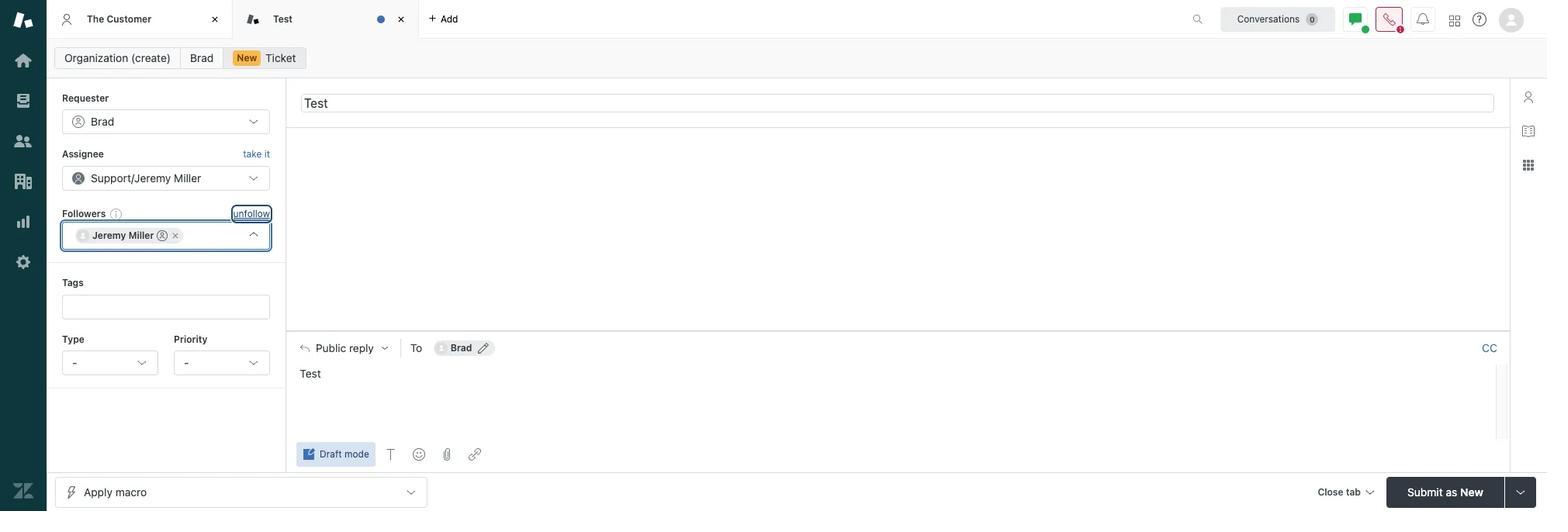 Task type: vqa. For each thing, say whether or not it's contained in the screenshot.
the bottom Unverified email icon
no



Task type: locate. For each thing, give the bounding box(es) containing it.
submit as new
[[1408, 485, 1484, 499]]

0 horizontal spatial test
[[273, 13, 293, 25]]

millerjeremy500@gmail.com image
[[77, 230, 89, 242]]

1 horizontal spatial new
[[1460, 485, 1484, 499]]

- down "type" on the bottom left of page
[[72, 356, 77, 369]]

0 horizontal spatial jeremy
[[92, 230, 126, 241]]

- button down the priority
[[174, 351, 270, 376]]

it
[[264, 149, 270, 160]]

1 vertical spatial brad
[[91, 115, 114, 128]]

- button down "type" on the bottom left of page
[[62, 351, 158, 376]]

button displays agent's chat status as online. image
[[1349, 13, 1362, 25]]

notifications image
[[1417, 13, 1429, 25]]

reply
[[349, 342, 374, 355]]

new
[[237, 52, 257, 64], [1460, 485, 1484, 499]]

1 vertical spatial jeremy
[[92, 230, 126, 241]]

miller right the /
[[174, 171, 201, 185]]

1 close image from the left
[[207, 12, 223, 27]]

test up "ticket"
[[273, 13, 293, 25]]

test down public on the left bottom of the page
[[300, 367, 321, 380]]

0 vertical spatial new
[[237, 52, 257, 64]]

1 horizontal spatial jeremy
[[134, 171, 171, 185]]

0 horizontal spatial close image
[[207, 12, 223, 27]]

0 horizontal spatial -
[[72, 356, 77, 369]]

as
[[1446, 485, 1457, 499]]

admin image
[[13, 252, 33, 272]]

1 vertical spatial miller
[[129, 230, 154, 241]]

1 - button from the left
[[62, 351, 158, 376]]

1 horizontal spatial miller
[[174, 171, 201, 185]]

unfollow button
[[233, 207, 270, 221]]

miller
[[174, 171, 201, 185], [129, 230, 154, 241]]

0 horizontal spatial brad
[[91, 115, 114, 128]]

-
[[72, 356, 77, 369], [184, 356, 189, 369]]

miller left user is an agent icon
[[129, 230, 154, 241]]

get help image
[[1473, 12, 1487, 26]]

0 vertical spatial jeremy
[[134, 171, 171, 185]]

jeremy right 'support'
[[134, 171, 171, 185]]

Public reply composer Draft mode text field
[[293, 365, 1491, 397]]

add
[[441, 13, 458, 24]]

1 horizontal spatial - button
[[174, 351, 270, 376]]

/
[[131, 171, 134, 185]]

0 vertical spatial test
[[273, 13, 293, 25]]

brad inside secondary element
[[190, 51, 214, 64]]

1 horizontal spatial -
[[184, 356, 189, 369]]

brad
[[190, 51, 214, 64], [91, 115, 114, 128], [451, 342, 472, 354]]

0 horizontal spatial - button
[[62, 351, 158, 376]]

zendesk products image
[[1450, 15, 1460, 26]]

(create)
[[131, 51, 171, 64]]

1 vertical spatial test
[[300, 367, 321, 380]]

followers element
[[62, 222, 270, 250]]

cc
[[1482, 341, 1498, 355]]

take
[[243, 149, 262, 160]]

1 horizontal spatial brad
[[190, 51, 214, 64]]

close tab
[[1318, 486, 1361, 498]]

- button for type
[[62, 351, 158, 376]]

- button
[[62, 351, 158, 376], [174, 351, 270, 376]]

0 vertical spatial miller
[[174, 171, 201, 185]]

the customer
[[87, 13, 151, 25]]

- down the priority
[[184, 356, 189, 369]]

displays possible ticket submission types image
[[1515, 486, 1527, 499]]

tab
[[1346, 486, 1361, 498]]

1 - from the left
[[72, 356, 77, 369]]

miller inside assignee element
[[174, 171, 201, 185]]

customer
[[107, 13, 151, 25]]

brad right (create)
[[190, 51, 214, 64]]

2 vertical spatial brad
[[451, 342, 472, 354]]

remove image
[[171, 231, 180, 241]]

apply macro
[[84, 485, 147, 499]]

close image
[[207, 12, 223, 27], [393, 12, 409, 27]]

close image left add dropdown button
[[393, 12, 409, 27]]

2 close image from the left
[[393, 12, 409, 27]]

submit
[[1408, 485, 1443, 499]]

jeremy down info on adding followers icon
[[92, 230, 126, 241]]

support
[[91, 171, 131, 185]]

insert emojis image
[[413, 449, 425, 461]]

1 horizontal spatial test
[[300, 367, 321, 380]]

jeremy
[[134, 171, 171, 185], [92, 230, 126, 241]]

0 horizontal spatial new
[[237, 52, 257, 64]]

organization (create)
[[64, 51, 171, 64]]

2 horizontal spatial brad
[[451, 342, 472, 354]]

brad for to
[[451, 342, 472, 354]]

- for priority
[[184, 356, 189, 369]]

type
[[62, 333, 84, 345]]

test
[[273, 13, 293, 25], [300, 367, 321, 380]]

apply
[[84, 485, 112, 499]]

take it
[[243, 149, 270, 160]]

2 - from the left
[[184, 356, 189, 369]]

zendesk image
[[13, 481, 33, 501]]

cc button
[[1482, 341, 1498, 355]]

jeremy miller
[[92, 230, 154, 241]]

0 vertical spatial brad
[[190, 51, 214, 64]]

new right 'as'
[[1460, 485, 1484, 499]]

1 horizontal spatial close image
[[393, 12, 409, 27]]

add attachment image
[[441, 449, 453, 461]]

close image up brad link
[[207, 12, 223, 27]]

info on adding followers image
[[110, 208, 123, 220]]

draft mode
[[320, 449, 369, 460]]

new left "ticket"
[[237, 52, 257, 64]]

brad inside the requester element
[[91, 115, 114, 128]]

0 horizontal spatial miller
[[129, 230, 154, 241]]

2 - button from the left
[[174, 351, 270, 376]]

close tab button
[[1311, 477, 1380, 510]]

brad down requester
[[91, 115, 114, 128]]

brad right klobrad84@gmail.com image
[[451, 342, 472, 354]]

add link (cmd k) image
[[468, 449, 481, 461]]



Task type: describe. For each thing, give the bounding box(es) containing it.
test tab
[[233, 0, 419, 39]]

miller inside option
[[129, 230, 154, 241]]

conversations button
[[1221, 7, 1335, 31]]

the
[[87, 13, 104, 25]]

minimize composer image
[[892, 325, 904, 338]]

edit user image
[[478, 343, 489, 354]]

jeremy inside assignee element
[[134, 171, 171, 185]]

organization
[[64, 51, 128, 64]]

test inside text box
[[300, 367, 321, 380]]

Subject field
[[301, 94, 1495, 112]]

reporting image
[[13, 212, 33, 232]]

draft
[[320, 449, 342, 460]]

assignee element
[[62, 166, 270, 191]]

followers
[[62, 208, 106, 219]]

customer context image
[[1522, 91, 1535, 103]]

- button for priority
[[174, 351, 270, 376]]

brad for requester
[[91, 115, 114, 128]]

add button
[[419, 0, 468, 38]]

take it button
[[243, 147, 270, 163]]

close image inside the customer tab
[[207, 12, 223, 27]]

organizations image
[[13, 171, 33, 192]]

close
[[1318, 486, 1344, 498]]

close image inside test "tab"
[[393, 12, 409, 27]]

requester element
[[62, 110, 270, 135]]

requester
[[62, 92, 109, 104]]

- for type
[[72, 356, 77, 369]]

unfollow
[[233, 208, 270, 220]]

views image
[[13, 91, 33, 111]]

apps image
[[1522, 159, 1535, 171]]

draft mode button
[[296, 442, 375, 467]]

priority
[[174, 333, 207, 345]]

tags
[[62, 277, 84, 289]]

organization (create) button
[[54, 47, 181, 69]]

public
[[316, 342, 346, 355]]

assignee
[[62, 149, 104, 160]]

secondary element
[[47, 43, 1547, 74]]

mode
[[345, 449, 369, 460]]

macro
[[115, 485, 147, 499]]

new inside secondary element
[[237, 52, 257, 64]]

user is an agent image
[[157, 231, 168, 241]]

ticket
[[265, 51, 296, 64]]

knowledge image
[[1522, 125, 1535, 137]]

public reply button
[[286, 332, 400, 365]]

test inside "tab"
[[273, 13, 293, 25]]

public reply
[[316, 342, 374, 355]]

customers image
[[13, 131, 33, 151]]

tabs tab list
[[47, 0, 1176, 39]]

1 vertical spatial new
[[1460, 485, 1484, 499]]

jeremy inside option
[[92, 230, 126, 241]]

conversations
[[1237, 13, 1300, 24]]

klobrad84@gmail.com image
[[435, 342, 448, 355]]

to
[[410, 341, 422, 355]]

get started image
[[13, 50, 33, 71]]

main element
[[0, 0, 47, 511]]

zendesk support image
[[13, 10, 33, 30]]

jeremy miller option
[[75, 228, 183, 244]]

brad link
[[180, 47, 224, 69]]

support / jeremy miller
[[91, 171, 201, 185]]

the customer tab
[[47, 0, 233, 39]]

format text image
[[385, 449, 397, 461]]



